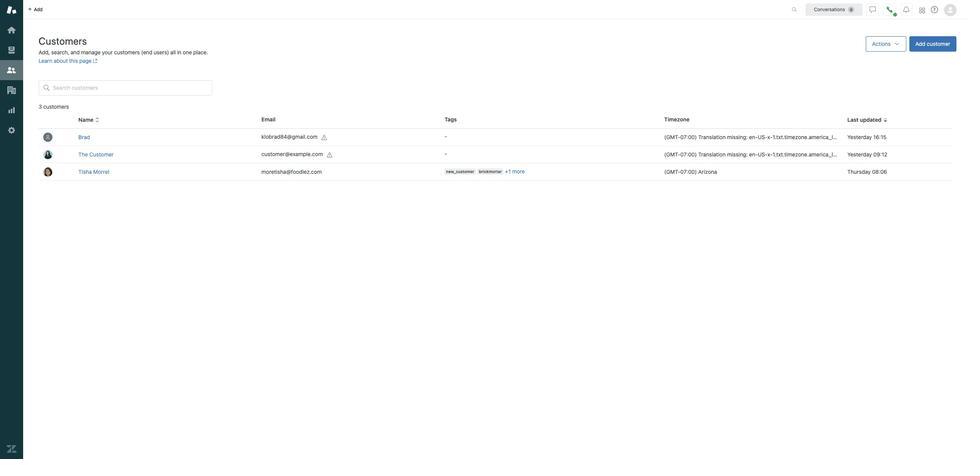 Task type: describe. For each thing, give the bounding box(es) containing it.
add customer button
[[909, 36, 956, 52]]

place.
[[193, 49, 208, 56]]

notifications image
[[903, 6, 909, 13]]

page
[[79, 57, 92, 64]]

customer@example.com
[[261, 151, 323, 158]]

customers image
[[7, 65, 17, 75]]

us- for yesterday 09:12
[[758, 151, 767, 158]]

customer
[[927, 41, 950, 47]]

1.txt.timezone.america_los_angeles for yesterday 09:12
[[773, 151, 861, 158]]

07:00) for yesterday 16:15
[[680, 134, 697, 140]]

thursday 08:06
[[847, 169, 887, 175]]

(gmt- for yesterday 09:12
[[664, 151, 680, 158]]

add,
[[39, 49, 50, 56]]

(gmt- for thursday 08:06
[[664, 169, 680, 175]]

actions button
[[866, 36, 906, 52]]

views image
[[7, 45, 17, 55]]

16:15
[[873, 134, 886, 140]]

customers inside customers add, search, and manage your customers (end users) all in one place.
[[114, 49, 140, 56]]

yesterday 09:12
[[847, 151, 887, 158]]

search,
[[51, 49, 69, 56]]

- for customer@example.com
[[445, 150, 447, 157]]

the customer
[[78, 151, 114, 158]]

tisha
[[78, 169, 92, 175]]

1.txt.timezone.america_los_angeles for yesterday 16:15
[[773, 134, 861, 140]]

last updated
[[847, 117, 881, 123]]

zendesk products image
[[919, 8, 925, 13]]

07:00) for thursday 08:06
[[680, 169, 697, 175]]

x- for yesterday 16:15
[[767, 134, 773, 140]]

(gmt-07:00) arizona
[[664, 169, 717, 175]]

yesterday 16:15
[[847, 134, 886, 140]]

yesterday for yesterday 09:12
[[847, 151, 872, 158]]

3 customers
[[39, 103, 69, 110]]

klobrad84@gmail.com
[[261, 134, 317, 140]]

more
[[512, 168, 525, 175]]

new_customer
[[446, 169, 474, 174]]

(gmt-07:00) translation missing: en-us-x-1.txt.timezone.america_los_angeles for yesterday 09:12
[[664, 151, 861, 158]]

updated
[[860, 117, 881, 123]]

add button
[[23, 0, 47, 19]]

zendesk support image
[[7, 5, 17, 15]]

add
[[915, 41, 925, 47]]

missing: for yesterday 09:12
[[727, 151, 748, 158]]

learn
[[39, 57, 52, 64]]

main element
[[0, 0, 23, 460]]

learn about this page link
[[39, 57, 97, 64]]

tags
[[445, 116, 457, 123]]

+1
[[505, 168, 511, 175]]

translation for yesterday 09:12
[[698, 151, 726, 158]]



Task type: vqa. For each thing, say whether or not it's contained in the screenshot.
Pending Sample ticket: Meet the ticket #1 • The Customer at the right of the page
no



Task type: locate. For each thing, give the bounding box(es) containing it.
1 (gmt-07:00) translation missing: en-us-x-1.txt.timezone.america_los_angeles from the top
[[664, 134, 861, 140]]

2 us- from the top
[[758, 151, 767, 158]]

arizona
[[698, 169, 717, 175]]

timezone
[[664, 116, 690, 123]]

translation for yesterday 16:15
[[698, 134, 726, 140]]

1 vertical spatial translation
[[698, 151, 726, 158]]

1 vertical spatial customers
[[43, 103, 69, 110]]

1 (gmt- from the top
[[664, 134, 680, 140]]

1 translation from the top
[[698, 134, 726, 140]]

0 vertical spatial 07:00)
[[680, 134, 697, 140]]

in
[[177, 49, 181, 56]]

0 vertical spatial (gmt-07:00) translation missing: en-us-x-1.txt.timezone.america_los_angeles
[[664, 134, 861, 140]]

2 07:00) from the top
[[680, 151, 697, 158]]

0 vertical spatial en-
[[749, 134, 758, 140]]

0 vertical spatial translation
[[698, 134, 726, 140]]

3 (gmt- from the top
[[664, 169, 680, 175]]

brad
[[78, 134, 90, 140]]

1 vertical spatial (gmt-
[[664, 151, 680, 158]]

1 - from the top
[[445, 133, 447, 140]]

x- for yesterday 09:12
[[767, 151, 773, 158]]

customers add, search, and manage your customers (end users) all in one place.
[[39, 35, 208, 56]]

3 07:00) from the top
[[680, 169, 697, 175]]

2 (gmt-07:00) translation missing: en-us-x-1.txt.timezone.america_los_angeles from the top
[[664, 151, 861, 158]]

yesterday down the last updated
[[847, 134, 872, 140]]

1 vertical spatial 07:00)
[[680, 151, 697, 158]]

1 vertical spatial us-
[[758, 151, 767, 158]]

07:00) down timezone
[[680, 134, 697, 140]]

last updated button
[[847, 117, 888, 124]]

unverified email image for klobrad84@gmail.com
[[321, 135, 328, 141]]

brickmortar
[[479, 169, 502, 174]]

customers
[[39, 35, 87, 47]]

+1 more button
[[505, 168, 525, 175]]

0 vertical spatial customers
[[114, 49, 140, 56]]

brad link
[[78, 134, 90, 140]]

1 vertical spatial (gmt-07:00) translation missing: en-us-x-1.txt.timezone.america_los_angeles
[[664, 151, 861, 158]]

1 vertical spatial unverified email image
[[327, 152, 333, 158]]

zendesk image
[[7, 444, 17, 454]]

missing:
[[727, 134, 748, 140], [727, 151, 748, 158]]

en- for yesterday 09:12
[[749, 151, 758, 158]]

get started image
[[7, 25, 17, 35]]

(opens in a new tab) image
[[92, 59, 97, 63]]

2 missing: from the top
[[727, 151, 748, 158]]

x-
[[767, 134, 773, 140], [767, 151, 773, 158]]

your
[[102, 49, 113, 56]]

en-
[[749, 134, 758, 140], [749, 151, 758, 158]]

customer
[[89, 151, 114, 158]]

unverified email image for customer@example.com
[[327, 152, 333, 158]]

0 vertical spatial yesterday
[[847, 134, 872, 140]]

tisha morrel link
[[78, 169, 109, 175]]

2 (gmt- from the top
[[664, 151, 680, 158]]

1 yesterday from the top
[[847, 134, 872, 140]]

07:00) for yesterday 09:12
[[680, 151, 697, 158]]

2 vertical spatial (gmt-
[[664, 169, 680, 175]]

last
[[847, 117, 858, 123]]

this
[[69, 57, 78, 64]]

07:00)
[[680, 134, 697, 140], [680, 151, 697, 158], [680, 169, 697, 175]]

1.txt.timezone.america_los_angeles
[[773, 134, 861, 140], [773, 151, 861, 158]]

09:12
[[873, 151, 887, 158]]

- down tags at the left of the page
[[445, 133, 447, 140]]

0 vertical spatial us-
[[758, 134, 767, 140]]

1 us- from the top
[[758, 134, 767, 140]]

-
[[445, 133, 447, 140], [445, 150, 447, 157]]

3
[[39, 103, 42, 110]]

- up new_customer
[[445, 150, 447, 157]]

(gmt-07:00) translation missing: en-us-x-1.txt.timezone.america_los_angeles
[[664, 134, 861, 140], [664, 151, 861, 158]]

2 x- from the top
[[767, 151, 773, 158]]

0 vertical spatial (gmt-
[[664, 134, 680, 140]]

07:00) up (gmt-07:00) arizona
[[680, 151, 697, 158]]

1 vertical spatial -
[[445, 150, 447, 157]]

one
[[183, 49, 192, 56]]

1 vertical spatial en-
[[749, 151, 758, 158]]

name button
[[78, 117, 100, 124]]

07:00) left arizona
[[680, 169, 697, 175]]

1 vertical spatial missing:
[[727, 151, 748, 158]]

0 horizontal spatial customers
[[43, 103, 69, 110]]

yesterday for yesterday 16:15
[[847, 134, 872, 140]]

manage
[[81, 49, 101, 56]]

1 07:00) from the top
[[680, 134, 697, 140]]

1 missing: from the top
[[727, 134, 748, 140]]

email
[[261, 116, 275, 123]]

unverified email image right customer@example.com
[[327, 152, 333, 158]]

get help image
[[931, 6, 938, 13]]

1 en- from the top
[[749, 134, 758, 140]]

the customer link
[[78, 151, 114, 158]]

(end
[[141, 49, 152, 56]]

unverified email image
[[321, 135, 328, 141], [327, 152, 333, 158]]

- for klobrad84@gmail.com
[[445, 133, 447, 140]]

customers right the 3
[[43, 103, 69, 110]]

conversations button
[[806, 3, 863, 16]]

(gmt-07:00) translation missing: en-us-x-1.txt.timezone.america_los_angeles for yesterday 16:15
[[664, 134, 861, 140]]

1 vertical spatial 1.txt.timezone.america_los_angeles
[[773, 151, 861, 158]]

reporting image
[[7, 105, 17, 115]]

customers right your
[[114, 49, 140, 56]]

(gmt- for yesterday 16:15
[[664, 134, 680, 140]]

admin image
[[7, 125, 17, 135]]

0 vertical spatial x-
[[767, 134, 773, 140]]

learn about this page
[[39, 57, 92, 64]]

0 vertical spatial -
[[445, 133, 447, 140]]

yesterday
[[847, 134, 872, 140], [847, 151, 872, 158]]

(gmt- down timezone
[[664, 134, 680, 140]]

us- for yesterday 16:15
[[758, 134, 767, 140]]

yesterday up thursday
[[847, 151, 872, 158]]

1 1.txt.timezone.america_los_angeles from the top
[[773, 134, 861, 140]]

users)
[[154, 49, 169, 56]]

08:06
[[872, 169, 887, 175]]

2 en- from the top
[[749, 151, 758, 158]]

customers
[[114, 49, 140, 56], [43, 103, 69, 110]]

missing: for yesterday 16:15
[[727, 134, 748, 140]]

thursday
[[847, 169, 871, 175]]

1 vertical spatial yesterday
[[847, 151, 872, 158]]

button displays agent's chat status as invisible. image
[[870, 6, 876, 13]]

name
[[78, 117, 93, 123]]

morrel
[[93, 169, 109, 175]]

0 vertical spatial missing:
[[727, 134, 748, 140]]

2 yesterday from the top
[[847, 151, 872, 158]]

0 vertical spatial 1.txt.timezone.america_los_angeles
[[773, 134, 861, 140]]

2 - from the top
[[445, 150, 447, 157]]

unverified email image right klobrad84@gmail.com
[[321, 135, 328, 141]]

organizations image
[[7, 85, 17, 95]]

add customer
[[915, 41, 950, 47]]

add
[[34, 6, 43, 12]]

actions
[[872, 41, 891, 47]]

2 vertical spatial 07:00)
[[680, 169, 697, 175]]

0 vertical spatial unverified email image
[[321, 135, 328, 141]]

brickmortar +1 more
[[479, 168, 525, 175]]

translation
[[698, 134, 726, 140], [698, 151, 726, 158]]

1 horizontal spatial customers
[[114, 49, 140, 56]]

(gmt- up (gmt-07:00) arizona
[[664, 151, 680, 158]]

all
[[170, 49, 176, 56]]

1 x- from the top
[[767, 134, 773, 140]]

(gmt- left arizona
[[664, 169, 680, 175]]

(gmt-
[[664, 134, 680, 140], [664, 151, 680, 158], [664, 169, 680, 175]]

us-
[[758, 134, 767, 140], [758, 151, 767, 158]]

tisha morrel
[[78, 169, 109, 175]]

moretisha@foodlez.com
[[261, 169, 322, 175]]

the
[[78, 151, 88, 158]]

Search customers field
[[53, 84, 207, 91]]

2 1.txt.timezone.america_los_angeles from the top
[[773, 151, 861, 158]]

1 vertical spatial x-
[[767, 151, 773, 158]]

en- for yesterday 16:15
[[749, 134, 758, 140]]

and
[[71, 49, 80, 56]]

conversations
[[814, 6, 845, 12]]

2 translation from the top
[[698, 151, 726, 158]]

about
[[54, 57, 68, 64]]



